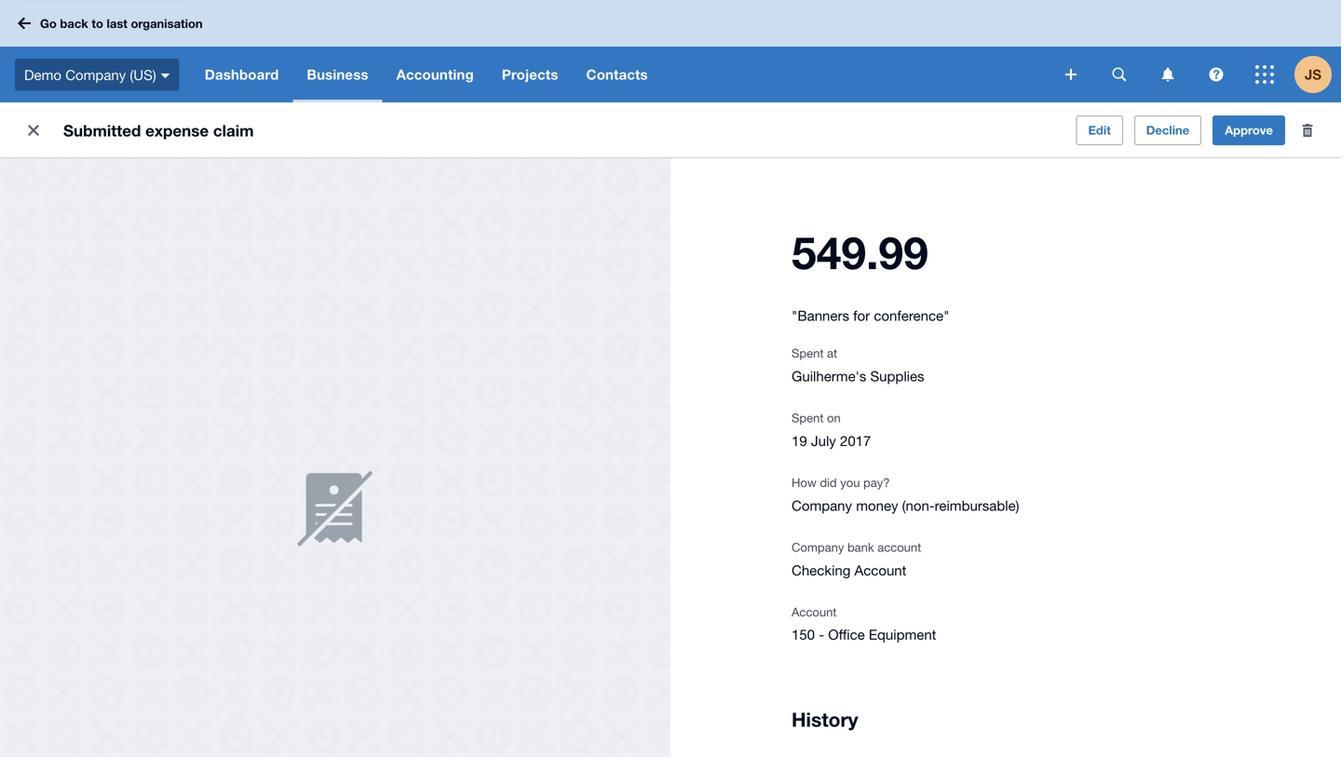 Task type: vqa. For each thing, say whether or not it's contained in the screenshot.
Account
yes



Task type: describe. For each thing, give the bounding box(es) containing it.
how did you pay? company money (non-reimbursable)
[[792, 475, 1019, 513]]

svg image up approve button
[[1209, 68, 1223, 82]]

2017
[[840, 432, 871, 449]]

dashboard link
[[191, 47, 293, 102]]

pay?
[[863, 475, 890, 490]]

150
[[792, 626, 815, 642]]

549.99
[[792, 225, 928, 279]]

dashboard
[[205, 66, 279, 83]]

submitted
[[63, 121, 141, 140]]

js
[[1305, 66, 1322, 83]]

(us)
[[130, 66, 156, 83]]

spent at guilherme's supplies
[[792, 346, 924, 384]]

account inside account 150 - office equipment
[[792, 605, 837, 619]]

guilherme's
[[792, 368, 867, 384]]

19
[[792, 432, 807, 449]]

office
[[828, 626, 865, 642]]

svg image left the js
[[1256, 65, 1274, 84]]

svg image right svg image
[[1162, 68, 1174, 82]]

business
[[307, 66, 368, 83]]

approve
[[1225, 123, 1273, 137]]

for
[[853, 307, 870, 323]]

supplies
[[870, 368, 924, 384]]

to
[[92, 16, 103, 31]]

"banners for conference"
[[792, 307, 950, 323]]

conference"
[[874, 307, 950, 323]]

reimbursable)
[[935, 497, 1019, 513]]

spent for guilherme's
[[792, 346, 824, 360]]

money
[[856, 497, 898, 513]]

contacts
[[586, 66, 648, 83]]

equipment
[[869, 626, 936, 642]]

contacts button
[[572, 47, 662, 102]]

svg image inside go back to last organisation link
[[18, 17, 31, 29]]

history
[[792, 708, 858, 731]]

svg image left svg image
[[1066, 69, 1077, 80]]

company inside company bank account checking account
[[792, 540, 844, 554]]



Task type: locate. For each thing, give the bounding box(es) containing it.
delete image
[[1289, 112, 1326, 149]]

js button
[[1295, 47, 1341, 102]]

organisation
[[131, 16, 203, 31]]

at
[[827, 346, 837, 360]]

svg image
[[1113, 68, 1127, 82]]

company down did
[[792, 497, 852, 513]]

projects
[[502, 66, 558, 83]]

how
[[792, 475, 817, 490]]

spent
[[792, 346, 824, 360], [792, 411, 824, 425]]

"banners
[[792, 307, 849, 323]]

account up -
[[792, 605, 837, 619]]

company bank account checking account
[[792, 540, 921, 578]]

svg image right "(us)"
[[161, 73, 170, 78]]

july
[[811, 432, 836, 449]]

2 vertical spatial company
[[792, 540, 844, 554]]

2 spent from the top
[[792, 411, 824, 425]]

0 horizontal spatial account
[[792, 605, 837, 619]]

back
[[60, 16, 88, 31]]

edit
[[1088, 123, 1111, 137]]

go back to last organisation
[[40, 16, 203, 31]]

spent for 19
[[792, 411, 824, 425]]

spent on 19 july 2017
[[792, 411, 871, 449]]

you
[[840, 475, 860, 490]]

close image
[[15, 112, 52, 149]]

go back to last organisation link
[[11, 7, 214, 40]]

svg image left go
[[18, 17, 31, 29]]

account down 'account'
[[855, 562, 907, 578]]

bank
[[848, 540, 874, 554]]

svg image inside demo company (us) popup button
[[161, 73, 170, 78]]

1 vertical spatial company
[[792, 497, 852, 513]]

spent inside spent at guilherme's supplies
[[792, 346, 824, 360]]

1 horizontal spatial account
[[855, 562, 907, 578]]

demo
[[24, 66, 61, 83]]

approve button
[[1213, 115, 1285, 145]]

company inside popup button
[[65, 66, 126, 83]]

projects button
[[488, 47, 572, 102]]

account inside company bank account checking account
[[855, 562, 907, 578]]

accounting
[[396, 66, 474, 83]]

go
[[40, 16, 57, 31]]

account 150 - office equipment
[[792, 605, 936, 642]]

company left "(us)"
[[65, 66, 126, 83]]

1 vertical spatial spent
[[792, 411, 824, 425]]

decline
[[1146, 123, 1190, 137]]

edit button
[[1076, 115, 1123, 145]]

spent inside spent on 19 july 2017
[[792, 411, 824, 425]]

banner
[[0, 0, 1341, 102]]

spent up 19
[[792, 411, 824, 425]]

decline button
[[1134, 115, 1202, 145]]

spent left at
[[792, 346, 824, 360]]

expense
[[145, 121, 209, 140]]

company up checking
[[792, 540, 844, 554]]

(non-
[[902, 497, 935, 513]]

business button
[[293, 47, 382, 102]]

0 vertical spatial account
[[855, 562, 907, 578]]

account
[[878, 540, 921, 554]]

last
[[107, 16, 127, 31]]

did
[[820, 475, 837, 490]]

company
[[65, 66, 126, 83], [792, 497, 852, 513], [792, 540, 844, 554]]

banner containing dashboard
[[0, 0, 1341, 102]]

0 vertical spatial spent
[[792, 346, 824, 360]]

account
[[855, 562, 907, 578], [792, 605, 837, 619]]

company inside how did you pay? company money (non-reimbursable)
[[792, 497, 852, 513]]

demo company (us) button
[[0, 47, 191, 102]]

checking
[[792, 562, 851, 578]]

on
[[827, 411, 841, 425]]

svg image
[[18, 17, 31, 29], [1256, 65, 1274, 84], [1162, 68, 1174, 82], [1209, 68, 1223, 82], [1066, 69, 1077, 80], [161, 73, 170, 78]]

submitted expense claim
[[63, 121, 254, 140]]

1 vertical spatial account
[[792, 605, 837, 619]]

0 vertical spatial company
[[65, 66, 126, 83]]

demo company (us)
[[24, 66, 156, 83]]

accounting button
[[382, 47, 488, 102]]

claim
[[213, 121, 254, 140]]

-
[[819, 626, 824, 642]]

1 spent from the top
[[792, 346, 824, 360]]



